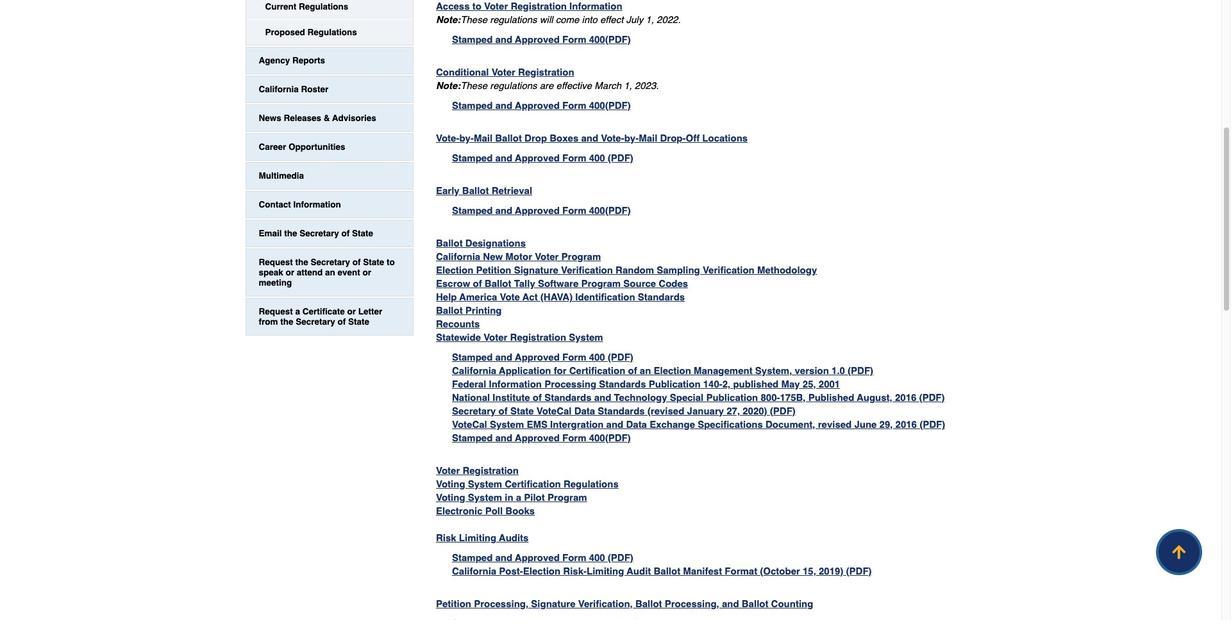 Task type: describe. For each thing, give the bounding box(es) containing it.
voter inside ballot designations california new motor voter program election petition signature verification random sampling verification methodology escrow of ballot tally software program source codes help america vote act (hava) identification standards ballot printing recounts
[[535, 251, 559, 262]]

event
[[338, 268, 360, 278]]

0 vertical spatial program
[[562, 251, 601, 262]]

state up event
[[352, 229, 373, 238]]

audits
[[499, 533, 529, 544]]

recounts
[[436, 319, 480, 330]]

software
[[538, 278, 579, 289]]

stamped and approved form 400 (pdf) california application for certification of an election management system, version 1.0 (pdf) federal information processing standards publication 140-2, published may 25, 2001 national institute of standards and technology special publication 800-175b, published august, 2016 (pdf) secretary of state votecal data standards (revised january 27, 2020) (pdf) votecal system ems intergration and data exchange specifications document, revised june 29, 2016 (pdf) stamped and approved form 400 (pdf)
[[452, 352, 945, 444]]

standards up technology
[[599, 379, 646, 390]]

format
[[725, 566, 758, 577]]

career
[[259, 142, 286, 152]]

note: these regulations will come into effect july 1, 2022.
[[436, 14, 681, 25]]

contact information
[[259, 200, 341, 210]]

and up application
[[495, 352, 513, 363]]

august,
[[857, 392, 893, 403]]

request a certificate or letter from the secretary of state link
[[246, 299, 413, 335]]

ballot left the drop at the top of page
[[495, 133, 522, 144]]

certificate
[[303, 307, 345, 317]]

(pdf) down the march on the top of page
[[605, 100, 631, 111]]

1 vertical spatial signature
[[531, 599, 576, 610]]

0 vertical spatial 1,
[[646, 14, 654, 25]]

multimedia link
[[246, 163, 413, 189]]

tally
[[514, 278, 535, 289]]

system,
[[755, 365, 792, 376]]

request the secretary of state to speak or attend an event or meeting link
[[246, 249, 413, 296]]

voting system in a pilot program link
[[436, 492, 587, 503]]

4 400 from the top
[[589, 205, 605, 216]]

methodology
[[757, 265, 817, 276]]

(revised
[[648, 406, 685, 417]]

boxes
[[550, 133, 579, 144]]

releases
[[284, 113, 321, 123]]

6 400 from the top
[[589, 433, 605, 444]]

access
[[436, 1, 470, 11]]

0 horizontal spatial or
[[286, 268, 294, 278]]

0 vertical spatial to
[[472, 1, 482, 11]]

stamped and approved form 400 (pdf) california post-election risk-limiting audit ballot manifest format (october 15, 2019) (pdf)
[[452, 553, 872, 577]]

and inside stamped and approved form 400 (pdf) california post-election risk-limiting audit ballot manifest format (october 15, 2019) (pdf)
[[495, 553, 513, 564]]

27,
[[727, 406, 740, 417]]

3 stamped from the top
[[452, 153, 493, 163]]

into
[[582, 14, 598, 25]]

1 stamped and approved form 400 (pdf) from the top
[[452, 34, 631, 45]]

petition processing, signature verification, ballot processing, and ballot counting
[[436, 599, 814, 610]]

1 processing, from the left
[[474, 599, 529, 610]]

note: for note: these regulations will come into effect july 1, 2022.
[[436, 14, 461, 25]]

regulations for proposed regulations
[[308, 27, 357, 37]]

speak
[[259, 268, 283, 278]]

processing
[[545, 379, 597, 390]]

(october
[[760, 566, 800, 577]]

(pdf) down effect
[[605, 34, 631, 45]]

national
[[452, 392, 490, 403]]

2 voting from the top
[[436, 492, 465, 503]]

4 stamped from the top
[[452, 205, 493, 216]]

(pdf) up the election petition signature verification random sampling verification methodology link on the top of the page
[[605, 205, 631, 216]]

0 vertical spatial votecal
[[537, 406, 572, 417]]

the for email
[[284, 229, 297, 238]]

0 vertical spatial limiting
[[459, 533, 497, 544]]

new
[[483, 251, 503, 262]]

news releases                 & advisories
[[259, 113, 376, 123]]

regulations inside the voter registration voting system certification regulations voting system in a pilot program electronic poll books
[[564, 479, 619, 490]]

america
[[459, 292, 497, 303]]

will
[[540, 14, 553, 25]]

conditional voter registration link
[[436, 67, 574, 77]]

1 vote- from the left
[[436, 133, 459, 144]]

current
[[265, 2, 296, 11]]

25,
[[803, 379, 816, 390]]

(pdf) up the document,
[[770, 406, 796, 417]]

these for these regulations are effective march 1, 2023.
[[461, 80, 487, 91]]

5 approved from the top
[[515, 352, 560, 363]]

designations
[[466, 238, 526, 249]]

(pdf) right 29,
[[920, 419, 945, 430]]

1 vertical spatial 2016
[[896, 419, 917, 430]]

standards inside ballot designations california new motor voter program election petition signature verification random sampling verification methodology escrow of ballot tally software program source codes help america vote act (hava) identification standards ballot printing recounts
[[638, 292, 685, 303]]

(pdf) down technology
[[605, 433, 631, 444]]

secretary down contact information link
[[300, 229, 339, 238]]

risk
[[436, 533, 456, 544]]

2001
[[819, 379, 840, 390]]

statewide voter registration system link
[[436, 332, 603, 343]]

1.0
[[832, 365, 845, 376]]

news
[[259, 113, 281, 123]]

are
[[540, 80, 554, 91]]

and down institute
[[495, 433, 513, 444]]

specifications
[[698, 419, 763, 430]]

2 by- from the left
[[624, 133, 639, 144]]

letter
[[358, 307, 382, 317]]

0 vertical spatial registration
[[511, 1, 567, 11]]

california roster link
[[246, 76, 413, 102]]

note: these regulations are effective march 1, 2023.
[[436, 80, 659, 91]]

ballot designations link
[[436, 238, 526, 249]]

1 horizontal spatial publication
[[706, 392, 758, 403]]

risk limiting audits link
[[436, 533, 529, 544]]

2 stamped from the top
[[452, 100, 493, 111]]

2 verification from the left
[[703, 265, 755, 276]]

(pdf) right "1.0"
[[848, 365, 874, 376]]

1 vertical spatial 1,
[[624, 80, 632, 91]]

ballot down audit
[[636, 599, 662, 610]]

may
[[781, 379, 800, 390]]

3 approved from the top
[[515, 153, 560, 163]]

2019)
[[819, 566, 844, 577]]

petition inside ballot designations california new motor voter program election petition signature verification random sampling verification methodology escrow of ballot tally software program source codes help america vote act (hava) identification standards ballot printing recounts
[[476, 265, 511, 276]]

pilot
[[524, 492, 545, 503]]

conditional voter registration
[[436, 67, 574, 77]]

proposed regulations link
[[246, 20, 413, 45]]

ballot up escrow on the top of the page
[[436, 238, 463, 249]]

statewide
[[436, 332, 481, 343]]

meeting
[[259, 278, 292, 288]]

2 horizontal spatial or
[[363, 268, 371, 278]]

electronic
[[436, 506, 483, 517]]

2 vote- from the left
[[601, 133, 624, 144]]

secretary inside stamped and approved form 400 (pdf) california application for certification of an election management system, version 1.0 (pdf) federal information processing standards publication 140-2, published may 25, 2001 national institute of standards and technology special publication 800-175b, published august, 2016 (pdf) secretary of state votecal data standards (revised january 27, 2020) (pdf) votecal system ems intergration and data exchange specifications document, revised june 29, 2016 (pdf) stamped and approved form 400 (pdf)
[[452, 406, 496, 417]]

ballot inside stamped and approved form 400 (pdf) california post-election risk-limiting audit ballot manifest format (october 15, 2019) (pdf)
[[654, 566, 681, 577]]

regulations for will
[[490, 14, 537, 25]]

california inside stamped and approved form 400 (pdf) california post-election risk-limiting audit ballot manifest format (october 15, 2019) (pdf)
[[452, 566, 497, 577]]

secretary inside request a certificate or letter from the secretary of state
[[296, 317, 335, 327]]

3 form from the top
[[562, 153, 587, 163]]

1 vertical spatial program
[[581, 278, 621, 289]]

certification inside the voter registration voting system certification regulations voting system in a pilot program electronic poll books
[[505, 479, 561, 490]]

statewide voter registration system
[[436, 332, 603, 343]]

help america vote act (hava) identification standards link
[[436, 292, 685, 303]]

contact information link
[[246, 192, 413, 218]]

and up retrieval
[[495, 153, 513, 163]]

stamped inside stamped and approved form 400 (pdf) california post-election risk-limiting audit ballot manifest format (october 15, 2019) (pdf)
[[452, 553, 493, 564]]

drop
[[525, 133, 547, 144]]

voter registration link
[[436, 466, 519, 476]]

voter right access
[[484, 1, 508, 11]]

help
[[436, 292, 457, 303]]

agency
[[259, 56, 290, 65]]

codes
[[659, 278, 688, 289]]

of inside request a certificate or letter from the secretary of state
[[338, 317, 346, 327]]

system inside stamped and approved form 400 (pdf) california application for certification of an election management system, version 1.0 (pdf) federal information processing standards publication 140-2, published may 25, 2001 national institute of standards and technology special publication 800-175b, published august, 2016 (pdf) secretary of state votecal data standards (revised january 27, 2020) (pdf) votecal system ems intergration and data exchange specifications document, revised june 29, 2016 (pdf) stamped and approved form 400 (pdf)
[[490, 419, 524, 430]]

in
[[505, 492, 513, 503]]

secretary inside request the secretary of state to speak or attend an event or meeting
[[311, 258, 350, 267]]

2 mail from the left
[[639, 133, 658, 144]]

(pdf) up audit
[[608, 553, 634, 564]]

a inside the voter registration voting system certification regulations voting system in a pilot program electronic poll books
[[516, 492, 521, 503]]

email the secretary of state
[[259, 229, 373, 238]]

0 vertical spatial data
[[574, 406, 595, 417]]

state inside request the secretary of state to speak or attend an event or meeting
[[363, 258, 384, 267]]

2023.
[[635, 80, 659, 91]]

early ballot retrieval link
[[436, 185, 532, 196]]

access to voter registration information link
[[436, 1, 623, 11]]

ballot down help
[[436, 305, 463, 316]]

1 by- from the left
[[459, 133, 474, 144]]

document,
[[766, 419, 816, 430]]

3 stamped and approved form 400 (pdf) from the top
[[452, 153, 634, 163]]

and down technology
[[606, 419, 624, 430]]

ballot down format
[[742, 599, 769, 610]]

act
[[523, 292, 538, 303]]

intergration
[[550, 419, 604, 430]]

escrow
[[436, 278, 470, 289]]

ballot designations california new motor voter program election petition signature verification random sampling verification methodology escrow of ballot tally software program source codes help america vote act (hava) identification standards ballot printing recounts
[[436, 238, 817, 330]]

march
[[595, 80, 621, 91]]

voter registration voting system certification regulations voting system in a pilot program electronic poll books
[[436, 466, 619, 517]]

of inside ballot designations california new motor voter program election petition signature verification random sampling verification methodology escrow of ballot tally software program source codes help america vote act (hava) identification standards ballot printing recounts
[[473, 278, 482, 289]]

1 approved from the top
[[515, 34, 560, 45]]

escrow of ballot tally software program source codes link
[[436, 278, 688, 289]]

locations
[[702, 133, 748, 144]]

ballot up vote
[[485, 278, 512, 289]]

election petition signature verification random sampling verification methodology link
[[436, 265, 817, 276]]

california inside ballot designations california new motor voter program election petition signature verification random sampling verification methodology escrow of ballot tally software program source codes help america vote act (hava) identification standards ballot printing recounts
[[436, 251, 480, 262]]

voter right conditional
[[492, 67, 516, 77]]

2,
[[723, 379, 731, 390]]



Task type: vqa. For each thing, say whether or not it's contained in the screenshot.
bottommost all
no



Task type: locate. For each thing, give the bounding box(es) containing it.
recounts link
[[436, 319, 480, 330]]

form down effective
[[562, 100, 587, 111]]

1 400 from the top
[[589, 34, 605, 45]]

1 vertical spatial note:
[[436, 80, 461, 91]]

7 form from the top
[[562, 553, 587, 564]]

roster
[[301, 85, 329, 94]]

these
[[461, 14, 487, 25], [461, 80, 487, 91]]

an left event
[[325, 268, 335, 278]]

ballot
[[495, 133, 522, 144], [462, 185, 489, 196], [436, 238, 463, 249], [485, 278, 512, 289], [436, 305, 463, 316], [654, 566, 681, 577], [636, 599, 662, 610], [742, 599, 769, 610]]

approved down will
[[515, 34, 560, 45]]

0 vertical spatial publication
[[649, 379, 701, 390]]

voter up electronic
[[436, 466, 460, 476]]

opportunities
[[289, 142, 345, 152]]

and up post- on the left bottom of the page
[[495, 553, 513, 564]]

june
[[855, 419, 877, 430]]

of inside request the secretary of state to speak or attend an event or meeting
[[353, 258, 361, 267]]

note: for note: these regulations are effective march 1, 2023.
[[436, 80, 461, 91]]

0 vertical spatial 2016
[[895, 392, 917, 403]]

1 regulations from the top
[[490, 14, 537, 25]]

140-
[[703, 379, 723, 390]]

of right institute
[[533, 392, 542, 403]]

election left risk-
[[523, 566, 561, 577]]

of up federal information processing standards publication 140-2, published may 25, 2001 link
[[628, 365, 637, 376]]

approved down retrieval
[[515, 205, 560, 216]]

system
[[490, 419, 524, 430], [468, 479, 502, 490], [468, 492, 502, 503]]

0 vertical spatial certification
[[569, 365, 626, 376]]

multimedia
[[259, 171, 304, 181]]

1 vertical spatial these
[[461, 80, 487, 91]]

1 horizontal spatial election
[[523, 566, 561, 577]]

approved
[[515, 34, 560, 45], [515, 100, 560, 111], [515, 153, 560, 163], [515, 205, 560, 216], [515, 352, 560, 363], [515, 433, 560, 444], [515, 553, 560, 564]]

1 horizontal spatial or
[[347, 307, 356, 317]]

voting
[[436, 479, 465, 490], [436, 492, 465, 503]]

a inside request a certificate or letter from the secretary of state
[[295, 307, 300, 317]]

voter down printing
[[484, 332, 508, 343]]

election inside stamped and approved form 400 (pdf) california post-election risk-limiting audit ballot manifest format (october 15, 2019) (pdf)
[[523, 566, 561, 577]]

regulations down current regulations link
[[308, 27, 357, 37]]

these for these regulations will come into effect july 1, 2022.
[[461, 14, 487, 25]]

0 horizontal spatial information
[[293, 200, 341, 210]]

proposed regulations
[[265, 27, 357, 37]]

29,
[[880, 419, 893, 430]]

secretary up event
[[311, 258, 350, 267]]

1 vertical spatial a
[[516, 492, 521, 503]]

0 horizontal spatial processing,
[[474, 599, 529, 610]]

4 form from the top
[[562, 205, 587, 216]]

votecal up 'ems'
[[537, 406, 572, 417]]

information up into on the top left of the page
[[570, 1, 623, 11]]

4 stamped and approved form 400 (pdf) from the top
[[452, 205, 631, 216]]

registration up will
[[511, 1, 567, 11]]

1 horizontal spatial processing,
[[665, 599, 719, 610]]

1 horizontal spatial votecal
[[537, 406, 572, 417]]

0 horizontal spatial election
[[436, 265, 474, 276]]

or inside request a certificate or letter from the secretary of state
[[347, 307, 356, 317]]

2016 right august,
[[895, 392, 917, 403]]

agency reports link
[[246, 47, 413, 74]]

risk-
[[563, 566, 587, 577]]

7 approved from the top
[[515, 553, 560, 564]]

system down voter registration link in the bottom of the page
[[468, 479, 502, 490]]

1 vertical spatial voting
[[436, 492, 465, 503]]

regulations for are
[[490, 80, 537, 91]]

the inside request a certificate or letter from the secretary of state
[[280, 317, 293, 327]]

information up email the secretary of state on the top of page
[[293, 200, 341, 210]]

signature inside ballot designations california new motor voter program election petition signature verification random sampling verification methodology escrow of ballot tally software program source codes help america vote act (hava) identification standards ballot printing recounts
[[514, 265, 559, 276]]

1 vertical spatial request
[[259, 307, 293, 317]]

regulations down intergration
[[564, 479, 619, 490]]

california down agency
[[259, 85, 299, 94]]

technology
[[614, 392, 667, 403]]

or up meeting
[[286, 268, 294, 278]]

1 horizontal spatial data
[[626, 419, 647, 430]]

2 vertical spatial election
[[523, 566, 561, 577]]

stamped down conditional
[[452, 100, 493, 111]]

a right "in"
[[516, 492, 521, 503]]

the
[[284, 229, 297, 238], [295, 258, 308, 267], [280, 317, 293, 327]]

stamped and approved form 400 (pdf) down the drop at the top of page
[[452, 153, 634, 163]]

0 horizontal spatial petition
[[436, 599, 471, 610]]

voter inside the voter registration voting system certification regulations voting system in a pilot program electronic poll books
[[436, 466, 460, 476]]

data down technology
[[626, 419, 647, 430]]

1 horizontal spatial certification
[[569, 365, 626, 376]]

to inside request the secretary of state to speak or attend an event or meeting
[[387, 258, 395, 267]]

0 vertical spatial regulations
[[490, 14, 537, 25]]

system up electronic poll books link at left bottom
[[468, 492, 502, 503]]

5 400 from the top
[[589, 352, 605, 363]]

mail left drop- on the right top of the page
[[639, 133, 658, 144]]

votecal down 'national'
[[452, 419, 487, 430]]

2 horizontal spatial information
[[570, 1, 623, 11]]

1 horizontal spatial a
[[516, 492, 521, 503]]

certification inside stamped and approved form 400 (pdf) california application for certification of an election management system, version 1.0 (pdf) federal information processing standards publication 140-2, published may 25, 2001 national institute of standards and technology special publication 800-175b, published august, 2016 (pdf) secretary of state votecal data standards (revised january 27, 2020) (pdf) votecal system ems intergration and data exchange specifications document, revised june 29, 2016 (pdf) stamped and approved form 400 (pdf)
[[569, 365, 626, 376]]

come
[[556, 14, 579, 25]]

2 vertical spatial program
[[548, 492, 587, 503]]

0 horizontal spatial a
[[295, 307, 300, 317]]

approved inside stamped and approved form 400 (pdf) california post-election risk-limiting audit ballot manifest format (october 15, 2019) (pdf)
[[515, 553, 560, 564]]

0 vertical spatial election
[[436, 265, 474, 276]]

1 vertical spatial data
[[626, 419, 647, 430]]

ballot right early
[[462, 185, 489, 196]]

off
[[686, 133, 700, 144]]

request
[[259, 258, 293, 267], [259, 307, 293, 317]]

1 vertical spatial system
[[468, 479, 502, 490]]

0 vertical spatial petition
[[476, 265, 511, 276]]

california down risk limiting audits
[[452, 566, 497, 577]]

0 horizontal spatial an
[[325, 268, 335, 278]]

publication up 27,
[[706, 392, 758, 403]]

2 regulations from the top
[[490, 80, 537, 91]]

1 horizontal spatial by-
[[624, 133, 639, 144]]

request inside request the secretary of state to speak or attend an event or meeting
[[259, 258, 293, 267]]

form down boxes
[[562, 153, 587, 163]]

2 vertical spatial information
[[489, 379, 542, 390]]

form inside stamped and approved form 400 (pdf) california post-election risk-limiting audit ballot manifest format (october 15, 2019) (pdf)
[[562, 553, 587, 564]]

1 vertical spatial an
[[640, 365, 651, 376]]

(pdf) up federal information processing standards publication 140-2, published may 25, 2001 link
[[608, 352, 634, 363]]

0 horizontal spatial limiting
[[459, 533, 497, 544]]

0 vertical spatial signature
[[514, 265, 559, 276]]

1 horizontal spatial 1,
[[646, 14, 654, 25]]

stamped down risk limiting audits
[[452, 553, 493, 564]]

an up federal information processing standards publication 140-2, published may 25, 2001 link
[[640, 365, 651, 376]]

secretary down certificate
[[296, 317, 335, 327]]

state inside request a certificate or letter from the secretary of state
[[348, 317, 369, 327]]

state inside stamped and approved form 400 (pdf) california application for certification of an election management system, version 1.0 (pdf) federal information processing standards publication 140-2, published may 25, 2001 national institute of standards and technology special publication 800-175b, published august, 2016 (pdf) secretary of state votecal data standards (revised january 27, 2020) (pdf) votecal system ems intergration and data exchange specifications document, revised june 29, 2016 (pdf) stamped and approved form 400 (pdf)
[[510, 406, 534, 417]]

and down retrieval
[[495, 205, 513, 216]]

the for request
[[295, 258, 308, 267]]

printing
[[466, 305, 502, 316]]

the right from
[[280, 317, 293, 327]]

1 request from the top
[[259, 258, 293, 267]]

1 vertical spatial certification
[[505, 479, 561, 490]]

2016 right 29,
[[896, 419, 917, 430]]

4 approved from the top
[[515, 205, 560, 216]]

proposed
[[265, 27, 305, 37]]

0 vertical spatial these
[[461, 14, 487, 25]]

0 vertical spatial request
[[259, 258, 293, 267]]

form up for
[[562, 352, 587, 363]]

1 horizontal spatial limiting
[[587, 566, 624, 577]]

these down conditional
[[461, 80, 487, 91]]

to
[[472, 1, 482, 11], [387, 258, 395, 267]]

1 stamped from the top
[[452, 34, 493, 45]]

1 horizontal spatial to
[[472, 1, 482, 11]]

publication up the special
[[649, 379, 701, 390]]

1 vertical spatial information
[[293, 200, 341, 210]]

or
[[286, 268, 294, 278], [363, 268, 371, 278], [347, 307, 356, 317]]

limiting inside stamped and approved form 400 (pdf) california post-election risk-limiting audit ballot manifest format (october 15, 2019) (pdf)
[[587, 566, 624, 577]]

2 vertical spatial the
[[280, 317, 293, 327]]

sampling
[[657, 265, 700, 276]]

manifest
[[683, 566, 722, 577]]

regulations
[[299, 2, 348, 11], [308, 27, 357, 37], [564, 479, 619, 490]]

or right event
[[363, 268, 371, 278]]

5 form from the top
[[562, 352, 587, 363]]

2 request from the top
[[259, 307, 293, 317]]

2 these from the top
[[461, 80, 487, 91]]

signature up the tally
[[514, 265, 559, 276]]

1 vertical spatial the
[[295, 258, 308, 267]]

0 vertical spatial information
[[570, 1, 623, 11]]

0 vertical spatial regulations
[[299, 2, 348, 11]]

vote- up early
[[436, 133, 459, 144]]

1 horizontal spatial petition
[[476, 265, 511, 276]]

and up conditional voter registration link
[[495, 34, 513, 45]]

election inside stamped and approved form 400 (pdf) california application for certification of an election management system, version 1.0 (pdf) federal information processing standards publication 140-2, published may 25, 2001 national institute of standards and technology special publication 800-175b, published august, 2016 (pdf) secretary of state votecal data standards (revised january 27, 2020) (pdf) votecal system ems intergration and data exchange specifications document, revised june 29, 2016 (pdf) stamped and approved form 400 (pdf)
[[654, 365, 691, 376]]

and down conditional voter registration
[[495, 100, 513, 111]]

1, right july at top
[[646, 14, 654, 25]]

1 vertical spatial publication
[[706, 392, 758, 403]]

publication
[[649, 379, 701, 390], [706, 392, 758, 403]]

stamped down early ballot retrieval
[[452, 205, 493, 216]]

1 horizontal spatial verification
[[703, 265, 755, 276]]

1 vertical spatial registration
[[518, 67, 574, 77]]

(pdf)
[[605, 34, 631, 45], [605, 100, 631, 111], [608, 153, 634, 163], [605, 205, 631, 216], [608, 352, 634, 363], [848, 365, 874, 376], [919, 392, 945, 403], [770, 406, 796, 417], [920, 419, 945, 430], [605, 433, 631, 444], [608, 553, 634, 564], [846, 566, 872, 577]]

0 horizontal spatial mail
[[474, 133, 493, 144]]

form down come
[[562, 34, 587, 45]]

vote
[[500, 292, 520, 303]]

current regulations link
[[246, 0, 413, 19]]

(pdf) down vote-by-mail ballot drop boxes and vote-by-mail drop-off locations link at top
[[608, 153, 634, 163]]

advisories
[[332, 113, 376, 123]]

random
[[616, 265, 654, 276]]

request for speak
[[259, 258, 293, 267]]

0 horizontal spatial data
[[574, 406, 595, 417]]

exchange
[[650, 419, 695, 430]]

registration
[[511, 1, 567, 11], [518, 67, 574, 77], [463, 466, 519, 476]]

1 horizontal spatial information
[[489, 379, 542, 390]]

information inside stamped and approved form 400 (pdf) california application for certification of an election management system, version 1.0 (pdf) federal information processing standards publication 140-2, published may 25, 2001 national institute of standards and technology special publication 800-175b, published august, 2016 (pdf) secretary of state votecal data standards (revised january 27, 2020) (pdf) votecal system ems intergration and data exchange specifications document, revised june 29, 2016 (pdf) stamped and approved form 400 (pdf)
[[489, 379, 542, 390]]

verification
[[561, 265, 613, 276], [703, 265, 755, 276]]

2 400 from the top
[[589, 100, 605, 111]]

registration up are
[[518, 67, 574, 77]]

1 verification from the left
[[561, 265, 613, 276]]

of down certificate
[[338, 317, 346, 327]]

drop-
[[660, 133, 686, 144]]

0 vertical spatial the
[[284, 229, 297, 238]]

0 vertical spatial system
[[490, 419, 524, 430]]

regulations
[[490, 14, 537, 25], [490, 80, 537, 91]]

1 vertical spatial regulations
[[308, 27, 357, 37]]

0 horizontal spatial verification
[[561, 265, 613, 276]]

state up letter
[[363, 258, 384, 267]]

registration up "in"
[[463, 466, 519, 476]]

0 horizontal spatial by-
[[459, 133, 474, 144]]

vote- right boxes
[[601, 133, 624, 144]]

0 vertical spatial a
[[295, 307, 300, 317]]

approved up application
[[515, 352, 560, 363]]

6 approved from the top
[[515, 433, 560, 444]]

5 stamped from the top
[[452, 352, 493, 363]]

and down processing
[[594, 392, 611, 403]]

early
[[436, 185, 460, 196]]

motor
[[506, 251, 532, 262]]

1 vertical spatial election
[[654, 365, 691, 376]]

request inside request a certificate or letter from the secretary of state
[[259, 307, 293, 317]]

processing, down post- on the left bottom of the page
[[474, 599, 529, 610]]

2 note: from the top
[[436, 80, 461, 91]]

and down format
[[722, 599, 739, 610]]

1 form from the top
[[562, 34, 587, 45]]

(hava)
[[541, 292, 573, 303]]

2022.
[[657, 14, 681, 25]]

ballot right audit
[[654, 566, 681, 577]]

1 vertical spatial votecal
[[452, 419, 487, 430]]

effect
[[600, 14, 624, 25]]

information inside contact information link
[[293, 200, 341, 210]]

state
[[352, 229, 373, 238], [363, 258, 384, 267], [348, 317, 369, 327], [510, 406, 534, 417]]

approved down are
[[515, 100, 560, 111]]

400
[[589, 34, 605, 45], [589, 100, 605, 111], [589, 153, 605, 163], [589, 205, 605, 216], [589, 352, 605, 363], [589, 433, 605, 444], [589, 553, 605, 564]]

standards down processing
[[545, 392, 592, 403]]

6 stamped from the top
[[452, 433, 493, 444]]

certification up pilot
[[505, 479, 561, 490]]

2 stamped and approved form 400 (pdf) from the top
[[452, 100, 631, 111]]

(pdf) right '2019)'
[[846, 566, 872, 577]]

petition
[[476, 265, 511, 276], [436, 599, 471, 610]]

0 horizontal spatial to
[[387, 258, 395, 267]]

request for the
[[259, 307, 293, 317]]

0 vertical spatial an
[[325, 268, 335, 278]]

stamped and approved form 400 (pdf) link
[[452, 153, 634, 163]]

registration inside the voter registration voting system certification regulations voting system in a pilot program electronic poll books
[[463, 466, 519, 476]]

data
[[574, 406, 595, 417], [626, 419, 647, 430]]

institute
[[493, 392, 530, 403]]

standards down technology
[[598, 406, 645, 417]]

1 note: from the top
[[436, 14, 461, 25]]

stamped up the early ballot retrieval "link"
[[452, 153, 493, 163]]

an inside stamped and approved form 400 (pdf) california application for certification of an election management system, version 1.0 (pdf) federal information processing standards publication 140-2, published may 25, 2001 national institute of standards and technology special publication 800-175b, published august, 2016 (pdf) secretary of state votecal data standards (revised january 27, 2020) (pdf) votecal system ems intergration and data exchange specifications document, revised june 29, 2016 (pdf) stamped and approved form 400 (pdf)
[[640, 365, 651, 376]]

2 form from the top
[[562, 100, 587, 111]]

program inside the voter registration voting system certification regulations voting system in a pilot program electronic poll books
[[548, 492, 587, 503]]

regulations up proposed regulations link
[[299, 2, 348, 11]]

california roster
[[259, 85, 329, 94]]

request up from
[[259, 307, 293, 317]]

6 form from the top
[[562, 433, 587, 444]]

of down contact information link
[[342, 229, 350, 238]]

career opportunities
[[259, 142, 345, 152]]

by- left drop- on the right top of the page
[[624, 133, 639, 144]]

0 horizontal spatial votecal
[[452, 419, 487, 430]]

signature down risk-
[[531, 599, 576, 610]]

from
[[259, 317, 278, 327]]

source
[[624, 278, 656, 289]]

information up institute
[[489, 379, 542, 390]]

2 vertical spatial system
[[468, 492, 502, 503]]

and right boxes
[[581, 133, 598, 144]]

agency reports
[[259, 56, 325, 65]]

1 vertical spatial limiting
[[587, 566, 624, 577]]

1 horizontal spatial vote-
[[601, 133, 624, 144]]

secretary down 'national'
[[452, 406, 496, 417]]

management
[[694, 365, 753, 376]]

form down intergration
[[562, 433, 587, 444]]

2 approved from the top
[[515, 100, 560, 111]]

7 400 from the top
[[589, 553, 605, 564]]

1 mail from the left
[[474, 133, 493, 144]]

the inside request the secretary of state to speak or attend an event or meeting
[[295, 258, 308, 267]]

15,
[[803, 566, 816, 577]]

california inside stamped and approved form 400 (pdf) california application for certification of an election management system, version 1.0 (pdf) federal information processing standards publication 140-2, published may 25, 2001 national institute of standards and technology special publication 800-175b, published august, 2016 (pdf) secretary of state votecal data standards (revised january 27, 2020) (pdf) votecal system ems intergration and data exchange specifications document, revised june 29, 2016 (pdf) stamped and approved form 400 (pdf)
[[452, 365, 497, 376]]

1 horizontal spatial mail
[[639, 133, 658, 144]]

1 horizontal spatial an
[[640, 365, 651, 376]]

3 400 from the top
[[589, 153, 605, 163]]

stamped and approved form 400 (pdf) down are
[[452, 100, 631, 111]]

of down institute
[[499, 406, 508, 417]]

0 vertical spatial note:
[[436, 14, 461, 25]]

vote-by-mail ballot drop boxes and vote-by-mail drop-off locations
[[436, 133, 748, 144]]

2 horizontal spatial election
[[654, 365, 691, 376]]

0 horizontal spatial vote-
[[436, 133, 459, 144]]

an inside request the secretary of state to speak or attend an event or meeting
[[325, 268, 335, 278]]

note: down access
[[436, 14, 461, 25]]

program up escrow of ballot tally software program source codes link
[[562, 251, 601, 262]]

regulations for current regulations
[[299, 2, 348, 11]]

approved up post- on the left bottom of the page
[[515, 553, 560, 564]]

1 these from the top
[[461, 14, 487, 25]]

2 vertical spatial registration
[[463, 466, 519, 476]]

application
[[499, 365, 551, 376]]

program right pilot
[[548, 492, 587, 503]]

request the secretary of state to speak or attend an event or meeting
[[259, 258, 395, 288]]

&
[[324, 113, 330, 123]]

state down institute
[[510, 406, 534, 417]]

0 horizontal spatial publication
[[649, 379, 701, 390]]

2016
[[895, 392, 917, 403], [896, 419, 917, 430]]

by-
[[459, 133, 474, 144], [624, 133, 639, 144]]

0 vertical spatial voting
[[436, 479, 465, 490]]

0 horizontal spatial certification
[[505, 479, 561, 490]]

california inside california roster link
[[259, 85, 299, 94]]

7 stamped from the top
[[452, 553, 493, 564]]

stamped down statewide
[[452, 352, 493, 363]]

registration system
[[510, 332, 603, 343]]

2 vertical spatial regulations
[[564, 479, 619, 490]]

petition processing, signature verification, ballot processing, and ballot counting link
[[436, 599, 814, 610]]

by- up the early ballot retrieval "link"
[[459, 133, 474, 144]]

1 vertical spatial regulations
[[490, 80, 537, 91]]

audit
[[627, 566, 651, 577]]

0 horizontal spatial 1,
[[624, 80, 632, 91]]

1 vertical spatial petition
[[436, 599, 471, 610]]

limiting down electronic poll books link at left bottom
[[459, 533, 497, 544]]

2 processing, from the left
[[665, 599, 719, 610]]

election inside ballot designations california new motor voter program election petition signature verification random sampling verification methodology escrow of ballot tally software program source codes help america vote act (hava) identification standards ballot printing recounts
[[436, 265, 474, 276]]

form
[[562, 34, 587, 45], [562, 100, 587, 111], [562, 153, 587, 163], [562, 205, 587, 216], [562, 352, 587, 363], [562, 433, 587, 444], [562, 553, 587, 564]]

2020)
[[743, 406, 767, 417]]

regulations down conditional voter registration
[[490, 80, 537, 91]]

1 voting from the top
[[436, 479, 465, 490]]

(pdf) right august,
[[919, 392, 945, 403]]

1 vertical spatial to
[[387, 258, 395, 267]]

400 inside stamped and approved form 400 (pdf) california post-election risk-limiting audit ballot manifest format (october 15, 2019) (pdf)
[[589, 553, 605, 564]]



